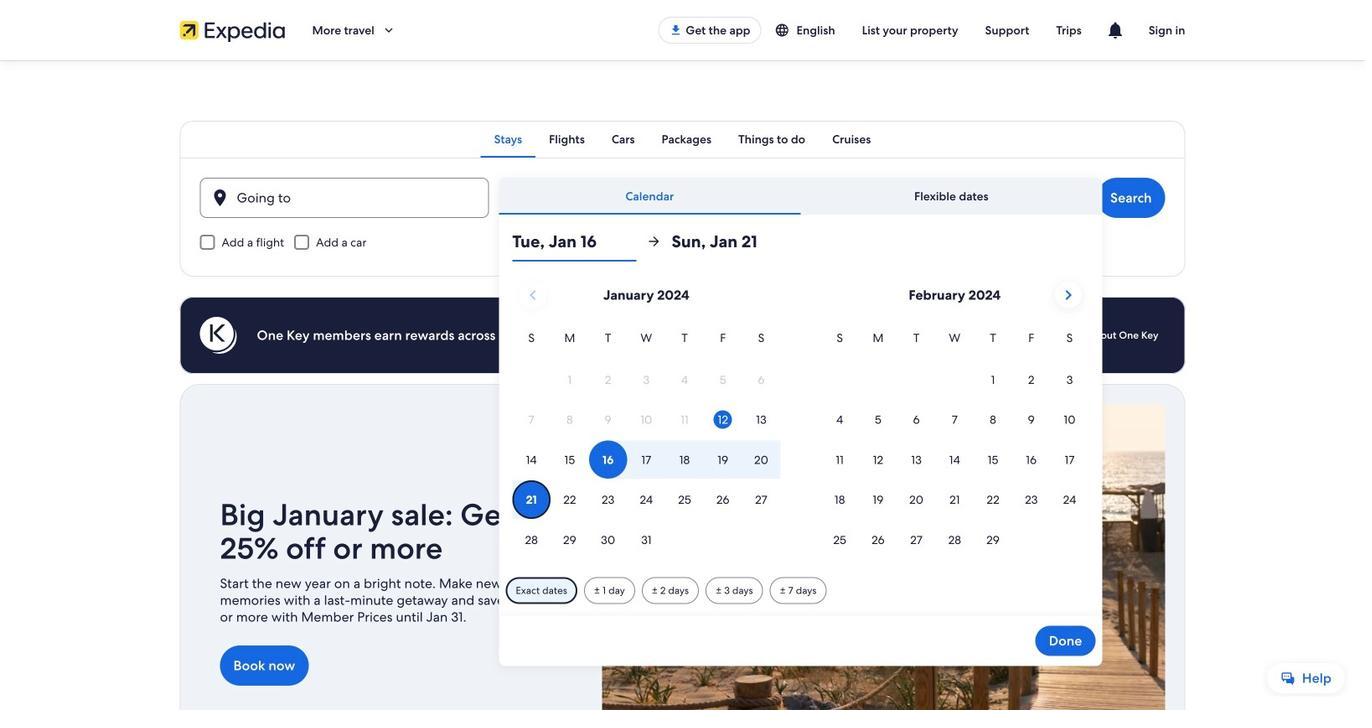Task type: vqa. For each thing, say whether or not it's contained in the screenshot.
2024 inside the Top Vacation Destinations region
no



Task type: describe. For each thing, give the bounding box(es) containing it.
expedia logo image
[[180, 18, 285, 42]]

more travel image
[[381, 23, 396, 38]]

next month image
[[1059, 285, 1079, 305]]

1 vertical spatial tab list
[[499, 178, 1103, 215]]

0 vertical spatial tab list
[[180, 121, 1186, 158]]

small image
[[775, 23, 797, 38]]

february 2024 element
[[821, 329, 1089, 561]]

today element
[[714, 410, 732, 429]]



Task type: locate. For each thing, give the bounding box(es) containing it.
download the app button image
[[669, 23, 683, 37]]

previous month image
[[523, 285, 543, 305]]

main content
[[0, 60, 1366, 710]]

directional image
[[647, 234, 662, 249]]

tab list
[[180, 121, 1186, 158], [499, 178, 1103, 215]]

january 2024 element
[[512, 329, 781, 561]]

application
[[512, 275, 1089, 561]]

communication center icon image
[[1105, 20, 1126, 40]]



